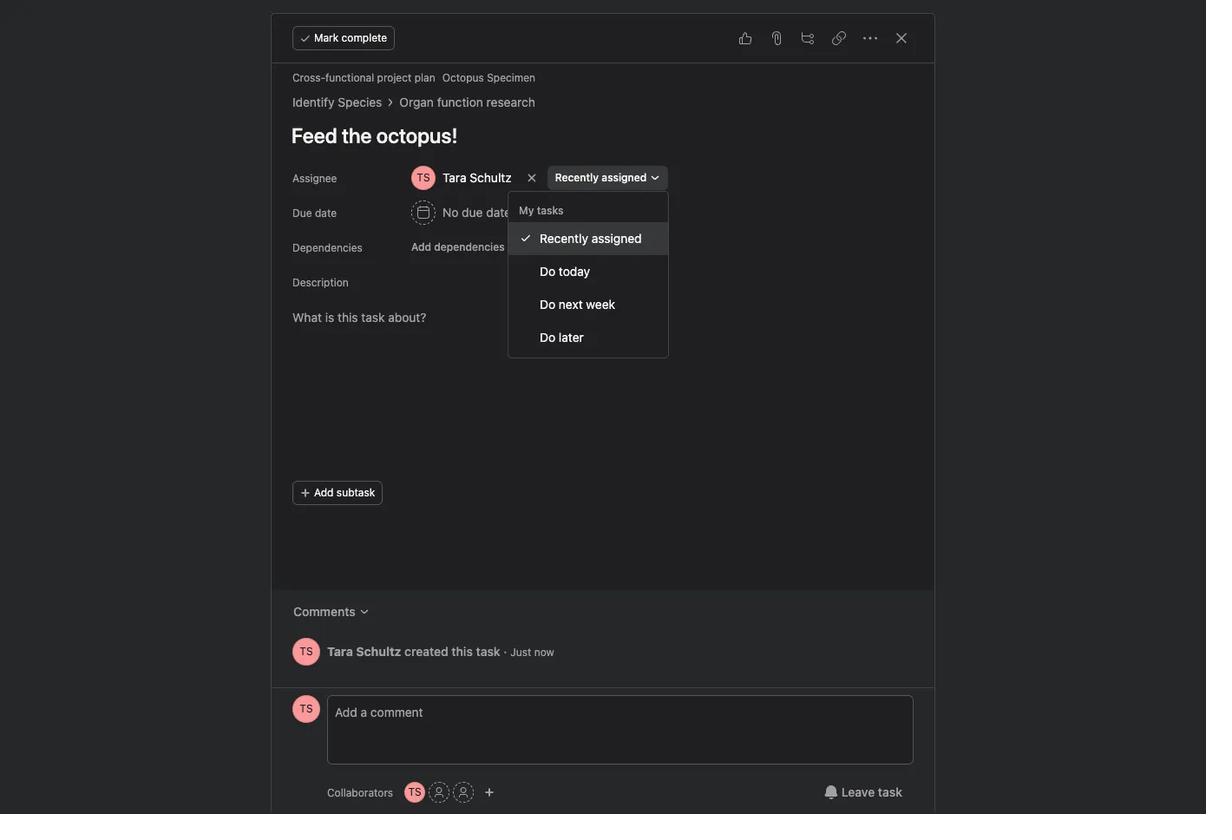 Task type: vqa. For each thing, say whether or not it's contained in the screenshot.
topmost task
yes



Task type: locate. For each thing, give the bounding box(es) containing it.
comments
[[293, 604, 356, 619]]

tara down comments dropdown button
[[327, 644, 353, 658]]

week
[[586, 297, 615, 312]]

task
[[476, 644, 501, 658], [878, 785, 903, 799]]

recently assigned down feed the octopus! text box
[[555, 171, 647, 184]]

0 horizontal spatial tara
[[327, 644, 353, 658]]

1 do from the top
[[540, 264, 556, 279]]

2 vertical spatial ts button
[[405, 782, 425, 803]]

recently assigned up today
[[540, 231, 642, 246]]

1 horizontal spatial task
[[878, 785, 903, 799]]

assigned down feed the octopus! text box
[[602, 171, 647, 184]]

0 likes. click to like this task image
[[739, 31, 753, 45]]

0 vertical spatial recently
[[555, 171, 599, 184]]

1 vertical spatial add
[[314, 486, 334, 499]]

species
[[338, 95, 382, 109]]

0 vertical spatial do
[[540, 264, 556, 279]]

task right leave
[[878, 785, 903, 799]]

0 vertical spatial add
[[411, 240, 431, 253]]

no due date
[[443, 205, 511, 220]]

remove assignee image
[[527, 173, 537, 183]]

0 horizontal spatial add
[[314, 486, 334, 499]]

collaborators
[[327, 786, 393, 799]]

no
[[443, 205, 459, 220]]

0 vertical spatial ts
[[300, 645, 313, 658]]

0 vertical spatial assigned
[[602, 171, 647, 184]]

add for add subtask
[[314, 486, 334, 499]]

schultz up no due date
[[470, 170, 512, 185]]

more actions for this task image
[[864, 31, 878, 45]]

schultz left created
[[356, 644, 401, 658]]

recently inside option
[[540, 231, 589, 246]]

just
[[511, 645, 531, 658]]

tara up no
[[443, 170, 467, 185]]

research
[[487, 95, 535, 109]]

recently up tasks
[[555, 171, 599, 184]]

0 vertical spatial tara
[[443, 170, 467, 185]]

1 horizontal spatial date
[[486, 205, 511, 220]]

do left today
[[540, 264, 556, 279]]

my tasks
[[519, 204, 564, 217]]

do next week
[[540, 297, 615, 312]]

2 vertical spatial ts
[[408, 786, 422, 799]]

today
[[559, 264, 590, 279]]

0 vertical spatial recently assigned
[[555, 171, 647, 184]]

do for do later
[[540, 330, 556, 345]]

ts button
[[293, 638, 320, 666], [293, 695, 320, 723], [405, 782, 425, 803]]

add dependencies button
[[404, 235, 513, 260]]

mark complete
[[314, 31, 387, 44]]

date
[[486, 205, 511, 220], [315, 207, 337, 220]]

0 vertical spatial task
[[476, 644, 501, 658]]

schultz for tara schultz created this task · just now
[[356, 644, 401, 658]]

schultz
[[470, 170, 512, 185], [356, 644, 401, 658]]

attachments: add a file to this task, feed the octopus! image
[[770, 31, 784, 45]]

1 vertical spatial recently assigned
[[540, 231, 642, 246]]

1 vertical spatial assigned
[[592, 231, 642, 246]]

tara inside dropdown button
[[443, 170, 467, 185]]

0 horizontal spatial task
[[476, 644, 501, 658]]

octopus specimen link
[[442, 71, 536, 84]]

mark complete button
[[293, 26, 395, 50]]

do left later
[[540, 330, 556, 345]]

leave task button
[[813, 777, 914, 808]]

0 vertical spatial schultz
[[470, 170, 512, 185]]

recently assigned
[[555, 171, 647, 184], [540, 231, 642, 246]]

tara
[[443, 170, 467, 185], [327, 644, 353, 658]]

1 vertical spatial task
[[878, 785, 903, 799]]

do later
[[540, 330, 584, 345]]

1 vertical spatial schultz
[[356, 644, 401, 658]]

comments button
[[282, 596, 381, 628]]

1 horizontal spatial tara
[[443, 170, 467, 185]]

0 horizontal spatial schultz
[[356, 644, 401, 658]]

add subtask button
[[293, 481, 383, 505]]

add
[[411, 240, 431, 253], [314, 486, 334, 499]]

2 do from the top
[[540, 297, 556, 312]]

do for do today
[[540, 264, 556, 279]]

1 vertical spatial do
[[540, 297, 556, 312]]

add left subtask
[[314, 486, 334, 499]]

assigned down recently assigned popup button
[[592, 231, 642, 246]]

1 horizontal spatial schultz
[[470, 170, 512, 185]]

assigned
[[602, 171, 647, 184], [592, 231, 642, 246]]

1 vertical spatial ts
[[300, 702, 313, 715]]

tara schultz created this task · just now
[[327, 644, 555, 658]]

2 vertical spatial do
[[540, 330, 556, 345]]

plan
[[415, 71, 436, 84]]

schultz inside dropdown button
[[470, 170, 512, 185]]

dependencies
[[434, 240, 505, 253]]

assignee
[[293, 172, 337, 185]]

3 do from the top
[[540, 330, 556, 345]]

recently
[[555, 171, 599, 184], [540, 231, 589, 246]]

1 horizontal spatial add
[[411, 240, 431, 253]]

organ function research
[[400, 95, 535, 109]]

main content
[[272, 63, 935, 688]]

cross-
[[293, 71, 325, 84]]

task left · at the bottom left of page
[[476, 644, 501, 658]]

schultz for tara schultz
[[470, 170, 512, 185]]

identify species
[[293, 95, 382, 109]]

project
[[377, 71, 412, 84]]

tara for tara schultz created this task · just now
[[327, 644, 353, 658]]

due
[[293, 207, 312, 220]]

assigned inside option
[[592, 231, 642, 246]]

identify species link
[[293, 93, 382, 112]]

1 vertical spatial tara
[[327, 644, 353, 658]]

date inside dropdown button
[[486, 205, 511, 220]]

do
[[540, 264, 556, 279], [540, 297, 556, 312], [540, 330, 556, 345]]

do left 'next'
[[540, 297, 556, 312]]

1 vertical spatial recently
[[540, 231, 589, 246]]

recently down tasks
[[540, 231, 589, 246]]

no due date button
[[404, 197, 519, 228]]

cross-functional project plan octopus specimen
[[293, 71, 536, 84]]

created
[[405, 644, 449, 658]]

organ function research link
[[400, 93, 535, 112]]

ts
[[300, 645, 313, 658], [300, 702, 313, 715], [408, 786, 422, 799]]

add left dependencies
[[411, 240, 431, 253]]



Task type: describe. For each thing, give the bounding box(es) containing it.
recently assigned option
[[509, 222, 668, 255]]

now
[[534, 645, 555, 658]]

add dependencies
[[411, 240, 505, 253]]

function
[[437, 95, 483, 109]]

specimen
[[487, 71, 536, 84]]

add subtask
[[314, 486, 375, 499]]

do for do next week
[[540, 297, 556, 312]]

my
[[519, 204, 534, 217]]

mark
[[314, 31, 339, 44]]

ts for the bottom ts button
[[408, 786, 422, 799]]

assigned inside popup button
[[602, 171, 647, 184]]

do today
[[540, 264, 590, 279]]

·
[[504, 644, 507, 658]]

complete
[[342, 31, 387, 44]]

1 vertical spatial ts button
[[293, 695, 320, 723]]

task inside button
[[878, 785, 903, 799]]

next
[[559, 297, 583, 312]]

collapse task pane image
[[895, 31, 909, 45]]

tara schultz button
[[404, 162, 520, 194]]

tara for tara schultz
[[443, 170, 467, 185]]

octopus
[[442, 71, 484, 84]]

later
[[559, 330, 584, 345]]

tara schultz
[[443, 170, 512, 185]]

main content containing identify species
[[272, 63, 935, 688]]

leave task
[[842, 785, 903, 799]]

dependencies
[[293, 241, 363, 254]]

recently assigned inside recently assigned option
[[540, 231, 642, 246]]

tara schultz link
[[327, 644, 401, 658]]

this
[[452, 644, 473, 658]]

due date
[[293, 207, 337, 220]]

organ
[[400, 95, 434, 109]]

tasks
[[537, 204, 564, 217]]

recently assigned button
[[547, 166, 669, 190]]

recently assigned inside recently assigned popup button
[[555, 171, 647, 184]]

leave
[[842, 785, 875, 799]]

cross-functional project plan link
[[293, 71, 436, 84]]

0 horizontal spatial date
[[315, 207, 337, 220]]

feed the octopus! dialog
[[272, 14, 935, 814]]

identify
[[293, 95, 335, 109]]

0 vertical spatial ts button
[[293, 638, 320, 666]]

Task Name text field
[[280, 115, 914, 155]]

functional
[[325, 71, 374, 84]]

description
[[293, 276, 349, 289]]

ts for ts button to the middle
[[300, 702, 313, 715]]

due
[[462, 205, 483, 220]]

add subtask image
[[801, 31, 815, 45]]

add or remove collaborators image
[[484, 787, 495, 798]]

add for add dependencies
[[411, 240, 431, 253]]

ts for the top ts button
[[300, 645, 313, 658]]

recently inside popup button
[[555, 171, 599, 184]]

copy task link image
[[832, 31, 846, 45]]

subtask
[[337, 486, 375, 499]]



